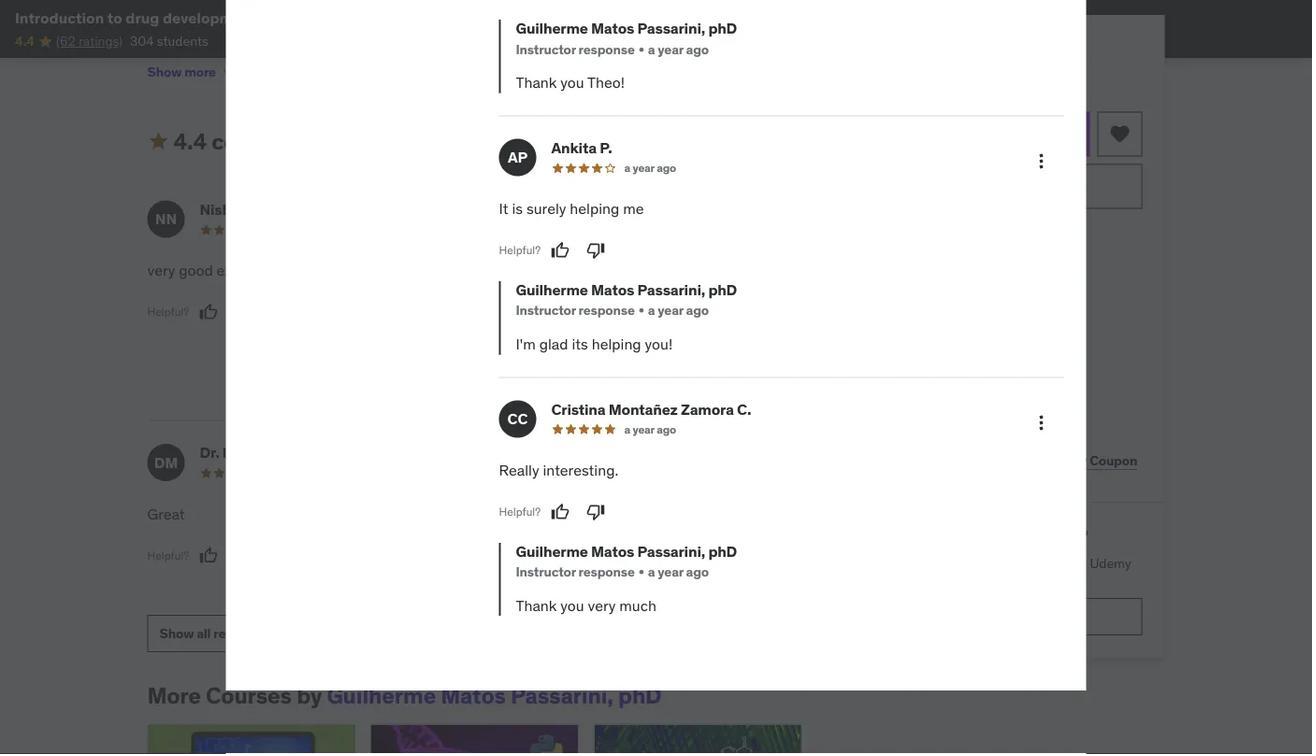 Task type: locate. For each thing, give the bounding box(es) containing it.
1 • from the top
[[639, 41, 644, 58]]

0 vertical spatial in
[[561, 283, 573, 302]]

mark review by melek as helpful image
[[542, 568, 560, 587]]

3 instructor from the top
[[516, 565, 576, 581]]

ratings)
[[79, 33, 123, 49]]

0 vertical spatial to
[[107, 8, 122, 27]]

1 guilherme matos passarini, phd instructor response • a year ago from the top
[[516, 19, 737, 58]]

show down 304 students
[[147, 64, 182, 80]]

show inside show all reviews button
[[160, 626, 194, 643]]

2 vertical spatial response
[[579, 565, 635, 581]]

development inside 'the course is an amazing start for those interested in drug development and biochemistry. i love how everything is taught in an easy to understand manner.'
[[612, 283, 699, 302]]

2 horizontal spatial is
[[726, 303, 737, 323]]

guilherme up the mark review by melek as helpful image
[[516, 543, 588, 562]]

students
[[157, 33, 208, 49]]

good
[[179, 262, 213, 281]]

0 horizontal spatial and
[[260, 8, 287, 27]]

very left good
[[147, 262, 175, 281]]

0 vertical spatial course
[[212, 128, 283, 156]]

to inside training 2 or more people? get your team access to 25,000+ top udemy courses anytime, anywhere.
[[998, 555, 1010, 572]]

ankita
[[551, 139, 597, 158]]

2 vertical spatial guilherme matos passarini, phd instructor response • a year ago
[[516, 543, 737, 581]]

certificate of completion
[[900, 421, 1044, 438]]

montañez
[[609, 400, 678, 419]]

1 horizontal spatial drug
[[577, 283, 608, 302]]

2 vertical spatial course
[[568, 505, 613, 525]]

i left love
[[583, 303, 587, 323]]

1 vertical spatial is
[[567, 262, 578, 281]]

0 vertical spatial show
[[147, 64, 182, 80]]

to up anywhere.
[[998, 555, 1010, 572]]

rating
[[288, 128, 351, 156]]

instructor for thank you theo!
[[516, 41, 576, 58]]

30-day money-back guarantee
[[926, 225, 1086, 239]]

manner.
[[641, 324, 694, 344]]

passarini, for thank you very much
[[638, 543, 705, 562]]

mark review by arham ullah k. as unhelpful image
[[577, 366, 596, 385]]

2 you from the top
[[561, 597, 584, 616]]

matos for its
[[591, 281, 634, 300]]

drug inside 'the course is an amazing start for those interested in drug development and biochemistry. i love how everything is taught in an easy to understand manner.'
[[577, 283, 608, 302]]

udemy
[[1090, 555, 1132, 572]]

2 vertical spatial to
[[998, 555, 1010, 572]]

guilherme up thank you theo!
[[516, 19, 588, 39]]

an left easy
[[490, 324, 506, 344]]

interested
[[490, 283, 558, 302]]

3 • from the top
[[639, 565, 644, 581]]

0 vertical spatial •
[[639, 41, 644, 58]]

guilherme matos passarini, phd instructor response • a year ago up theo! at the top of the page
[[516, 19, 737, 58]]

0 horizontal spatial is
[[512, 200, 523, 219]]

found
[[497, 505, 536, 525]]

development up students
[[163, 8, 257, 27]]

0 vertical spatial you
[[561, 73, 584, 92]]

passarini,
[[638, 19, 705, 39], [638, 281, 705, 300], [638, 543, 705, 562], [511, 682, 614, 711]]

really interesting.
[[499, 462, 619, 481]]

course for 4.4
[[212, 128, 283, 156]]

helpful? for the course is an amazing start for those interested in drug development and biochemistry. i love how everything is taught in an easy to understand manner.
[[490, 368, 531, 383]]

a
[[648, 41, 655, 58], [624, 161, 631, 176], [648, 303, 655, 320], [624, 423, 631, 437], [615, 467, 621, 481], [748, 505, 756, 525], [669, 526, 677, 545], [648, 565, 655, 581]]

response up theo! at the top of the page
[[579, 41, 635, 58]]

a year ago up k.
[[624, 161, 676, 176]]

helpful? left mark review by nishant n. as helpful icon
[[147, 306, 189, 320]]

response for very
[[579, 565, 635, 581]]

1 horizontal spatial is
[[567, 262, 578, 281]]

i left the found
[[490, 505, 494, 525]]

love
[[590, 303, 618, 323]]

phd for thank you theo!
[[709, 19, 737, 39]]

helping for you!
[[592, 335, 641, 354]]

phd for i'm glad its helping you!
[[709, 281, 737, 300]]

1 horizontal spatial and
[[703, 283, 728, 302]]

is down mark review by ankita p. as helpful icon
[[567, 262, 578, 281]]

2 horizontal spatial to
[[998, 555, 1010, 572]]

in right taught
[[788, 303, 800, 323]]

very up thanks
[[617, 505, 644, 525]]

2 vertical spatial is
[[726, 303, 737, 323]]

1 vertical spatial 4.4
[[174, 128, 207, 156]]

a year ago for montañez
[[624, 423, 676, 437]]

course up interested
[[518, 262, 564, 281]]

is right 'it'
[[512, 200, 523, 219]]

show all reviews button
[[147, 616, 272, 653]]

0 vertical spatial instructor
[[516, 41, 576, 58]]

1 instructor from the top
[[516, 41, 576, 58]]

1 horizontal spatial more
[[975, 525, 1018, 547]]

anywhere.
[[972, 574, 1031, 590]]

1 vertical spatial helping
[[592, 335, 641, 354]]

2 vertical spatial •
[[639, 565, 644, 581]]

more courses by guilherme matos passarini, phd
[[147, 682, 662, 711]]

0 vertical spatial an
[[582, 262, 598, 281]]

helping up 8
[[570, 200, 620, 219]]

course for the
[[518, 262, 564, 281]]

1 vertical spatial and
[[703, 283, 728, 302]]

guilherme for theo!
[[516, 19, 588, 39]]

get
[[870, 555, 891, 572]]

passarini, for thank you theo!
[[638, 19, 705, 39]]

for
[[696, 262, 714, 281]]

1 vertical spatial i
[[490, 505, 494, 525]]

off
[[1063, 46, 1081, 65]]

instructor up thank you theo!
[[516, 41, 576, 58]]

show inside show more button
[[147, 64, 182, 80]]

1 thank from the top
[[516, 73, 557, 92]]

you left theo! at the top of the page
[[561, 73, 584, 92]]

course inside 'the course is an amazing start for those interested in drug development and biochemistry. i love how everything is taught in an easy to understand manner.'
[[518, 262, 564, 281]]

introduction to drug development and discovery
[[15, 8, 359, 27]]

pharmacy
[[490, 526, 556, 545]]

n.
[[257, 200, 272, 219]]

a year ago up i found this course very educational as a pharmacy student. thanks a lot.
[[615, 467, 667, 481]]

helpful? left mark review by dr. pranab kishor m. as helpful image
[[147, 549, 189, 564]]

to up ratings)
[[107, 8, 122, 27]]

how
[[621, 303, 649, 323]]

1 horizontal spatial i
[[583, 303, 587, 323]]

0 vertical spatial response
[[579, 41, 635, 58]]

1 horizontal spatial course
[[518, 262, 564, 281]]

2 response from the top
[[579, 303, 635, 320]]

2 instructor from the top
[[516, 303, 576, 320]]

months
[[624, 223, 664, 237]]

show for show more
[[147, 64, 182, 80]]

is
[[512, 200, 523, 219], [567, 262, 578, 281], [726, 303, 737, 323]]

an down 'mark review by ankita p. as unhelpful' image
[[582, 262, 598, 281]]

helpful? down i'm
[[490, 368, 531, 383]]

2 vertical spatial a year ago
[[615, 467, 667, 481]]

and left discovery
[[260, 8, 287, 27]]

1 vertical spatial to
[[543, 324, 557, 344]]

helpful? left the mark review by melek as helpful image
[[490, 570, 531, 585]]

helpful? for i found this course very educational as a pharmacy student. thanks a lot.
[[490, 570, 531, 585]]

m.
[[324, 444, 341, 463]]

instructor for i'm glad its helping you!
[[516, 303, 576, 320]]

0 horizontal spatial an
[[490, 324, 506, 344]]

you!
[[645, 335, 673, 354]]

2 thank from the top
[[516, 597, 557, 616]]

0 horizontal spatial in
[[561, 283, 573, 302]]

it is surely helping me
[[499, 200, 644, 219]]

passarini, for i'm glad its helping you!
[[638, 281, 705, 300]]

additional actions for review by ankita p. image
[[1030, 151, 1053, 173]]

training 2 or more people? get your team access to 25,000+ top udemy courses anytime, anywhere.
[[870, 525, 1132, 590]]

0 vertical spatial development
[[163, 8, 257, 27]]

more left xsmall icon
[[184, 64, 216, 80]]

arham ullah k. 8 months ago
[[542, 200, 686, 237]]

access
[[955, 555, 995, 572]]

2 vertical spatial and
[[1005, 369, 1027, 386]]

1 you from the top
[[561, 73, 584, 92]]

0 horizontal spatial course
[[212, 128, 283, 156]]

1 vertical spatial instructor
[[516, 303, 576, 320]]

1 horizontal spatial in
[[788, 303, 800, 323]]

you down mark review by melek as unhelpful image
[[561, 597, 584, 616]]

very good explanation
[[147, 262, 294, 281]]

development
[[163, 8, 257, 27], [612, 283, 699, 302]]

and left tv
[[1005, 369, 1027, 386]]

0 horizontal spatial 4.4
[[15, 33, 34, 49]]

0 vertical spatial a year ago
[[624, 161, 676, 176]]

3 response from the top
[[579, 565, 635, 581]]

helpful? for really interesting.
[[499, 506, 541, 520]]

1 response from the top
[[579, 41, 635, 58]]

1 horizontal spatial 4.4
[[174, 128, 207, 156]]

to inside 'the course is an amazing start for those interested in drug development and biochemistry. i love how everything is taught in an easy to understand manner.'
[[543, 324, 557, 344]]

instructor left mark review by melek as unhelpful image
[[516, 565, 576, 581]]

1 vertical spatial more
[[975, 525, 1018, 547]]

4.4 left (62
[[15, 33, 34, 49]]

1 vertical spatial course
[[518, 262, 564, 281]]

a year ago for p.
[[624, 161, 676, 176]]

medium image
[[147, 131, 170, 153]]

0 horizontal spatial more
[[184, 64, 216, 80]]

a year ago down "cristina montañez zamora c."
[[624, 423, 676, 437]]

glad
[[539, 335, 568, 354]]

matos
[[591, 19, 634, 39], [591, 281, 634, 300], [591, 543, 634, 562], [441, 682, 506, 711]]

1 horizontal spatial to
[[543, 324, 557, 344]]

it
[[499, 200, 509, 219]]

easy
[[510, 324, 540, 344]]

1 vertical spatial you
[[561, 597, 584, 616]]

0 vertical spatial 4.4
[[15, 33, 34, 49]]

helpful?
[[499, 244, 541, 258], [147, 306, 189, 320], [490, 368, 531, 383], [499, 506, 541, 520], [147, 549, 189, 564], [490, 570, 531, 585]]

0 horizontal spatial development
[[163, 8, 257, 27]]

0 horizontal spatial drug
[[126, 8, 159, 27]]

to right easy
[[543, 324, 557, 344]]

1 vertical spatial guilherme matos passarini, phd instructor response • a year ago
[[516, 281, 737, 320]]

show left all
[[160, 626, 194, 643]]

guilherme
[[516, 19, 588, 39], [516, 281, 588, 300], [516, 543, 588, 562], [327, 682, 436, 711]]

and down for
[[703, 283, 728, 302]]

0 vertical spatial i
[[583, 303, 587, 323]]

guilherme matos passarini, phd instructor response • a year ago up much
[[516, 543, 737, 581]]

2 vertical spatial instructor
[[516, 565, 576, 581]]

an
[[582, 262, 598, 281], [490, 324, 506, 344]]

mark review by ankita p. as helpful image
[[551, 242, 570, 261]]

guilherme matos passarini, phd instructor response • a year ago for theo!
[[516, 19, 737, 58]]

in
[[561, 283, 573, 302], [788, 303, 800, 323]]

4.4
[[15, 33, 34, 49], [174, 128, 207, 156]]

0 vertical spatial more
[[184, 64, 216, 80]]

cc
[[508, 410, 528, 429]]

1 vertical spatial a year ago
[[624, 423, 676, 437]]

(62 ratings)
[[56, 33, 123, 49]]

instructor down interested
[[516, 303, 576, 320]]

4.4 right medium image
[[174, 128, 207, 156]]

25,000+
[[1013, 555, 1065, 572]]

1 vertical spatial development
[[612, 283, 699, 302]]

2 guilherme matos passarini, phd instructor response • a year ago from the top
[[516, 281, 737, 320]]

0 vertical spatial guilherme matos passarini, phd instructor response • a year ago
[[516, 19, 737, 58]]

0 horizontal spatial i
[[490, 505, 494, 525]]

your
[[894, 555, 919, 572]]

1 vertical spatial very
[[617, 505, 644, 525]]

guilherme for very
[[516, 543, 588, 562]]

guilherme matos passarini, phd instructor response • a year ago
[[516, 19, 737, 58], [516, 281, 737, 320], [516, 543, 737, 581]]

1 vertical spatial drug
[[577, 283, 608, 302]]

and
[[260, 8, 287, 27], [703, 283, 728, 302], [1005, 369, 1027, 386]]

4.4 course rating
[[174, 128, 351, 156]]

1 horizontal spatial development
[[612, 283, 699, 302]]

course up nishant n.
[[212, 128, 283, 156]]

304
[[130, 33, 154, 49]]

xsmall image
[[220, 65, 235, 80]]

nishant
[[200, 200, 254, 219]]

is left taught
[[726, 303, 737, 323]]

response up understand
[[579, 303, 635, 320]]

helpful? up the
[[499, 244, 541, 258]]

helping
[[570, 200, 620, 219], [592, 335, 641, 354]]

1 vertical spatial an
[[490, 324, 506, 344]]

drug up love
[[577, 283, 608, 302]]

3 guilherme matos passarini, phd instructor response • a year ago from the top
[[516, 543, 737, 581]]

2 horizontal spatial and
[[1005, 369, 1027, 386]]

ago inside arham ullah k. 8 months ago
[[666, 223, 686, 237]]

thank
[[516, 73, 557, 92], [516, 597, 557, 616]]

course
[[212, 128, 283, 156], [518, 262, 564, 281], [568, 505, 613, 525]]

mark review by cristina montañez zamora c. as helpful image
[[551, 504, 570, 522]]

1 vertical spatial in
[[788, 303, 800, 323]]

1 vertical spatial thank
[[516, 597, 557, 616]]

show
[[147, 64, 182, 80], [160, 626, 194, 643]]

apply coupon button
[[1048, 443, 1143, 480]]

2 • from the top
[[639, 303, 644, 320]]

1 vertical spatial •
[[639, 303, 644, 320]]

xsmall image
[[870, 369, 885, 387]]

very inside i found this course very educational as a pharmacy student. thanks a lot.
[[617, 505, 644, 525]]

drug up '304'
[[126, 8, 159, 27]]

very down mark review by melek as unhelpful image
[[588, 597, 616, 616]]

8
[[615, 223, 622, 237]]

thank left theo! at the top of the page
[[516, 73, 557, 92]]

the
[[490, 262, 515, 281]]

response up thank you very much
[[579, 565, 635, 581]]

access on mobile and tv
[[900, 369, 1045, 386]]

zamora
[[681, 400, 734, 419]]

helpful? up 'pharmacy'
[[499, 506, 541, 520]]

2 horizontal spatial course
[[568, 505, 613, 525]]

0 vertical spatial thank
[[516, 73, 557, 92]]

guilherme matos passarini, phd instructor response • a year ago down amazing
[[516, 281, 737, 320]]

more right or
[[975, 525, 1018, 547]]

guilherme matos passarini, phd instructor response • a year ago for very
[[516, 543, 737, 581]]

course up student.
[[568, 505, 613, 525]]

1 vertical spatial show
[[160, 626, 194, 643]]

guilherme up biochemistry.
[[516, 281, 588, 300]]

everything
[[652, 303, 723, 323]]

drug
[[126, 8, 159, 27], [577, 283, 608, 302]]

response for its
[[579, 303, 635, 320]]

1 vertical spatial response
[[579, 303, 635, 320]]

0 vertical spatial helping
[[570, 200, 620, 219]]

in up biochemistry.
[[561, 283, 573, 302]]

helping down love
[[592, 335, 641, 354]]

you for theo!
[[561, 73, 584, 92]]

• for thank you very much
[[639, 565, 644, 581]]

thank down the mark review by melek as helpful image
[[516, 597, 557, 616]]

mark review by cristina montañez zamora c. as unhelpful image
[[587, 504, 605, 522]]

development up the how
[[612, 283, 699, 302]]



Task type: describe. For each thing, give the bounding box(es) containing it.
ullah
[[591, 200, 627, 219]]

4.4 for 4.4
[[15, 33, 34, 49]]

back
[[1005, 225, 1030, 239]]

nn
[[155, 210, 177, 229]]

instructor for thank you very much
[[516, 565, 576, 581]]

or
[[955, 525, 971, 547]]

helping for me
[[570, 200, 620, 219]]

all
[[197, 626, 211, 643]]

mobile
[[962, 369, 1002, 386]]

matos for theo!
[[591, 19, 634, 39]]

thank for thank you very much
[[516, 597, 557, 616]]

0 vertical spatial is
[[512, 200, 523, 219]]

completion
[[979, 421, 1044, 438]]

mark review by melek as unhelpful image
[[577, 568, 596, 587]]

team
[[922, 555, 952, 572]]

more inside button
[[184, 64, 216, 80]]

show more
[[147, 64, 216, 80]]

1 horizontal spatial an
[[582, 262, 598, 281]]

guilherme matos passarini, phd instructor response • a year ago for its
[[516, 281, 737, 320]]

additional actions for review by cristina montañez zamora c. image
[[1030, 412, 1053, 435]]

(62
[[56, 33, 75, 49]]

response for theo!
[[579, 41, 635, 58]]

p.
[[600, 139, 612, 158]]

you for very
[[561, 597, 584, 616]]

ankita p.
[[551, 139, 612, 158]]

apply coupon
[[1053, 453, 1138, 469]]

student.
[[559, 526, 614, 545]]

0 vertical spatial very
[[147, 262, 175, 281]]

as
[[730, 505, 745, 525]]

mark review by dr. pranab kishor m. as helpful image
[[199, 547, 218, 566]]

taught
[[741, 303, 785, 323]]

show all reviews
[[160, 626, 260, 643]]

show for show all reviews
[[160, 626, 194, 643]]

course inside i found this course very educational as a pharmacy student. thanks a lot.
[[568, 505, 613, 525]]

the course is an amazing start for those interested in drug development and biochemistry. i love how everything is taught in an easy to understand manner.
[[490, 262, 800, 344]]

i'm glad its helping you!
[[516, 335, 673, 354]]

0 vertical spatial and
[[260, 8, 287, 27]]

those
[[718, 262, 755, 281]]

tv
[[1030, 369, 1045, 386]]

access
[[900, 369, 941, 386]]

coupon
[[1090, 453, 1138, 469]]

by
[[297, 682, 322, 711]]

0 horizontal spatial to
[[107, 8, 122, 27]]

dr.
[[200, 444, 219, 463]]

interesting.
[[543, 462, 619, 481]]

c.
[[737, 400, 751, 419]]

m
[[502, 454, 515, 473]]

dm
[[154, 454, 178, 473]]

304 students
[[130, 33, 208, 49]]

day
[[945, 225, 964, 239]]

0 vertical spatial drug
[[126, 8, 159, 27]]

show more button
[[147, 54, 235, 91]]

cristina
[[551, 400, 606, 419]]

4.4 for 4.4 course rating
[[174, 128, 207, 156]]

wishlist image
[[1109, 123, 1132, 146]]

i'm
[[516, 335, 536, 354]]

2 vertical spatial very
[[588, 597, 616, 616]]

mark review by arham ullah k. as helpful image
[[542, 366, 560, 385]]

guilherme for its
[[516, 281, 588, 300]]

on
[[944, 369, 959, 386]]

great
[[147, 505, 185, 525]]

anytime,
[[919, 574, 968, 590]]

i found this course very educational as a pharmacy student. thanks a lot.
[[490, 505, 756, 545]]

ap
[[508, 148, 528, 167]]

thank for thank you theo!
[[516, 73, 557, 92]]

k.
[[630, 200, 644, 219]]

much
[[620, 597, 657, 616]]

nishant n.
[[200, 200, 272, 219]]

biochemistry.
[[490, 303, 579, 323]]

helpful? for it is surely helping me
[[499, 244, 541, 258]]

30-
[[926, 225, 945, 239]]

ak
[[498, 210, 519, 229]]

• for thank you theo!
[[639, 41, 644, 58]]

theo!
[[588, 73, 625, 92]]

understand
[[561, 324, 637, 344]]

and inside 'the course is an amazing start for those interested in drug development and biochemistry. i love how everything is taught in an easy to understand manner.'
[[703, 283, 728, 302]]

courses
[[870, 574, 915, 590]]

lot.
[[681, 526, 702, 545]]

guilherme matos passarini, phd link
[[327, 682, 662, 711]]

this
[[539, 505, 564, 525]]

guarantee
[[1033, 225, 1086, 239]]

discovery
[[290, 8, 359, 27]]

me
[[623, 200, 644, 219]]

top
[[1068, 555, 1087, 572]]

helpful? for very good explanation
[[147, 306, 189, 320]]

introduction
[[15, 8, 104, 27]]

i inside i found this course very educational as a pharmacy student. thanks a lot.
[[490, 505, 494, 525]]

more inside training 2 or more people? get your team access to 25,000+ top udemy courses anytime, anywhere.
[[975, 525, 1018, 547]]

kishor
[[275, 444, 321, 463]]

dr. pranab kishor m.
[[200, 444, 341, 463]]

69% off
[[1027, 46, 1081, 65]]

mark review by nishant n. as helpful image
[[199, 304, 218, 322]]

• for i'm glad its helping you!
[[639, 303, 644, 320]]

thank you very much
[[516, 597, 657, 616]]

surely
[[527, 200, 566, 219]]

mark review by ankita p. as unhelpful image
[[587, 242, 605, 261]]

cristina montañez zamora c.
[[551, 400, 751, 419]]

people?
[[1022, 525, 1088, 547]]

training
[[870, 525, 937, 547]]

i inside 'the course is an amazing start for those interested in drug development and biochemistry. i love how everything is taught in an easy to understand manner.'
[[583, 303, 587, 323]]

arham
[[542, 200, 588, 219]]

amazing
[[602, 262, 658, 281]]

helpful? for great
[[147, 549, 189, 564]]

guilherme right "by"
[[327, 682, 436, 711]]

phd for thank you very much
[[709, 543, 737, 562]]

melek
[[542, 444, 584, 463]]

matos for very
[[591, 543, 634, 562]]



Task type: vqa. For each thing, say whether or not it's contained in the screenshot.
Academics &
no



